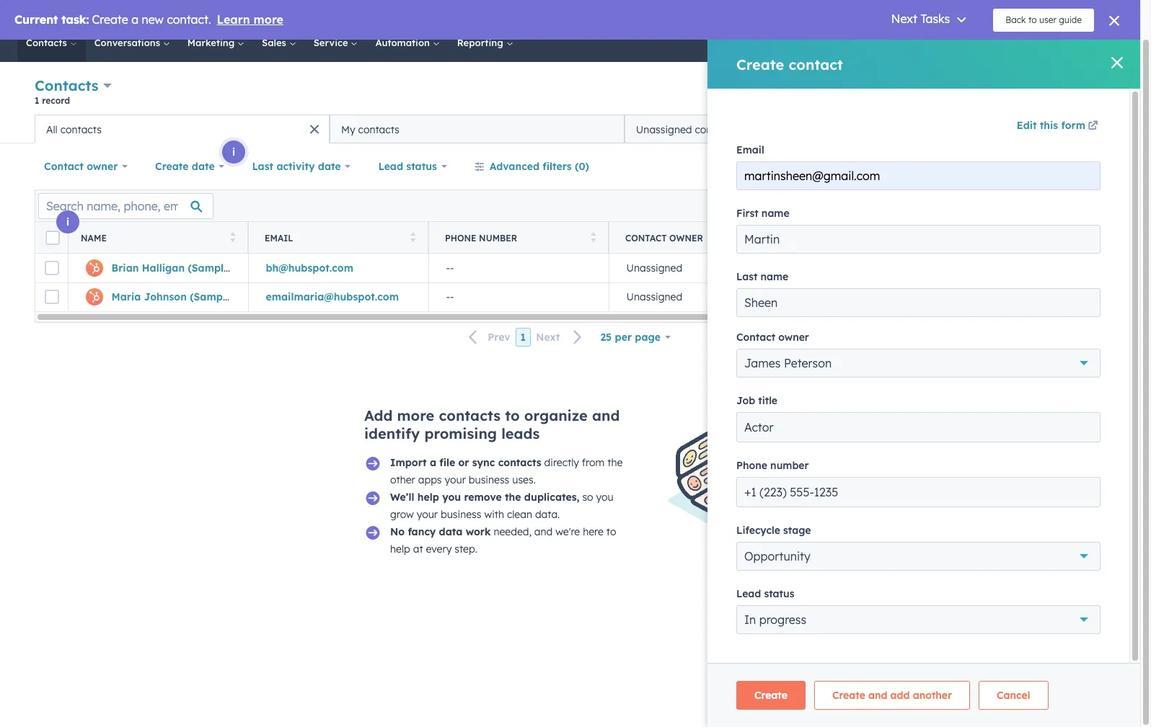 Task type: locate. For each thing, give the bounding box(es) containing it.
1 vertical spatial and
[[534, 526, 553, 539]]

0 horizontal spatial all
[[46, 123, 58, 136]]

1 vertical spatial contacts
[[35, 76, 99, 95]]

0 vertical spatial contact
[[44, 160, 84, 173]]

0 vertical spatial the
[[608, 457, 623, 470]]

service link
[[305, 23, 367, 62]]

views
[[1068, 123, 1097, 136]]

contact) for emailmaria@hubspot.com
[[235, 291, 278, 304]]

(0)
[[575, 160, 589, 173]]

0 horizontal spatial the
[[505, 491, 521, 504]]

contact
[[1063, 87, 1094, 98]]

all left views
[[1053, 123, 1065, 136]]

0 horizontal spatial create
[[155, 160, 189, 173]]

data quality button
[[788, 78, 878, 107]]

all down the 1 record
[[46, 123, 58, 136]]

help down apps
[[418, 491, 439, 504]]

import up other
[[390, 457, 427, 470]]

1 unassigned button from the top
[[609, 254, 789, 283]]

help inside needed, and we're here to help at every step.
[[390, 543, 410, 556]]

-- button up 1 button
[[429, 283, 609, 312]]

1 vertical spatial create
[[155, 160, 189, 173]]

2 unassigned button from the top
[[609, 283, 789, 312]]

0 horizontal spatial import
[[390, 457, 427, 470]]

advanced filters (0)
[[490, 160, 589, 173]]

per
[[615, 331, 632, 344]]

or
[[458, 457, 469, 470]]

add inside popup button
[[951, 123, 971, 136]]

all inside 'all contacts' button
[[46, 123, 58, 136]]

so
[[582, 491, 593, 504]]

marketing link
[[179, 23, 253, 62]]

0 horizontal spatial contact
[[44, 160, 84, 173]]

you left 'remove'
[[442, 491, 461, 504]]

leads
[[502, 425, 540, 443]]

2 press to sort. element from the left
[[410, 232, 416, 244]]

sales link
[[253, 23, 305, 62]]

1 inside button
[[521, 331, 526, 344]]

and up from
[[592, 407, 620, 425]]

view inside button
[[1075, 161, 1094, 172]]

last left activity in the right top of the page
[[986, 233, 1008, 243]]

view
[[974, 123, 997, 136], [1075, 161, 1094, 172]]

0 vertical spatial contact)
[[233, 262, 276, 275]]

create for create contact
[[1033, 87, 1060, 98]]

i button right "create date"
[[222, 141, 245, 164]]

0 horizontal spatial view
[[974, 123, 997, 136]]

here
[[583, 526, 604, 539]]

1 horizontal spatial to
[[607, 526, 616, 539]]

0 vertical spatial to
[[505, 407, 520, 425]]

1 horizontal spatial 1
[[521, 331, 526, 344]]

1 horizontal spatial add
[[951, 123, 971, 136]]

press to sort. image for press to sort. element for phone number
[[591, 232, 596, 242]]

1 horizontal spatial press to sort. image
[[771, 232, 776, 242]]

0 horizontal spatial to
[[505, 407, 520, 425]]

last activity date
[[252, 160, 341, 173]]

1 horizontal spatial press to sort. image
[[591, 232, 596, 242]]

1 for 1 record
[[35, 95, 39, 106]]

i down 'all contacts' button
[[232, 146, 235, 159]]

your down file
[[445, 474, 466, 487]]

1 vertical spatial unassigned
[[627, 262, 683, 275]]

contacts up record
[[35, 76, 99, 95]]

you right the so
[[596, 491, 614, 504]]

1 press to sort. image from the left
[[230, 232, 235, 242]]

1 horizontal spatial i
[[232, 146, 235, 159]]

date
[[1056, 233, 1079, 243]]

1 for 1
[[521, 331, 526, 344]]

date down 'all contacts' button
[[192, 160, 215, 173]]

0 horizontal spatial owner
[[87, 160, 118, 173]]

1 vertical spatial contact owner
[[625, 233, 703, 243]]

contact) down email
[[233, 262, 276, 275]]

1 vertical spatial your
[[417, 509, 438, 522]]

halligan
[[142, 262, 185, 275]]

1 horizontal spatial contact
[[625, 233, 667, 243]]

(sample for johnson
[[190, 291, 232, 304]]

a
[[430, 457, 436, 470]]

create inside popup button
[[155, 160, 189, 173]]

last inside popup button
[[252, 160, 274, 173]]

0 vertical spatial add
[[951, 123, 971, 136]]

reporting
[[457, 37, 506, 48]]

actions
[[899, 87, 929, 98]]

1 horizontal spatial and
[[592, 407, 620, 425]]

hubspot link
[[17, 3, 54, 20]]

0 vertical spatial unassigned
[[636, 123, 692, 136]]

Search name, phone, email addresses, or company search field
[[38, 193, 214, 219]]

-
[[446, 262, 450, 275], [450, 262, 454, 275], [446, 291, 450, 304], [450, 291, 454, 304], [807, 291, 811, 304], [811, 291, 815, 304], [987, 291, 991, 304], [991, 291, 995, 304]]

status
[[406, 160, 437, 173]]

contact inside popup button
[[44, 160, 84, 173]]

0 vertical spatial (sample
[[188, 262, 230, 275]]

business up 'data'
[[441, 509, 482, 522]]

contact) for bh@hubspot.com
[[233, 262, 276, 275]]

brian halligan (sample contact) link
[[111, 262, 276, 275]]

organize
[[524, 407, 588, 425]]

menu item
[[859, 0, 892, 23]]

import inside button
[[971, 87, 1000, 98]]

0 vertical spatial view
[[974, 123, 997, 136]]

view right save at the right
[[1075, 161, 1094, 172]]

contacts banner
[[35, 74, 1106, 115]]

create date button
[[146, 152, 234, 181]]

1 horizontal spatial you
[[596, 491, 614, 504]]

1 vertical spatial contact)
[[235, 291, 278, 304]]

studio
[[1072, 6, 1100, 17]]

1 all from the left
[[1053, 123, 1065, 136]]

lead status button
[[369, 152, 456, 181]]

1 -- button from the top
[[429, 254, 609, 283]]

other
[[390, 474, 415, 487]]

create
[[1033, 87, 1060, 98], [155, 160, 189, 173]]

1 vertical spatial last
[[986, 233, 1008, 243]]

view for save
[[1075, 161, 1094, 172]]

press to sort. element for phone number
[[591, 232, 596, 244]]

all inside "all views" link
[[1053, 123, 1065, 136]]

your up fancy at the left bottom of the page
[[417, 509, 438, 522]]

1 horizontal spatial import
[[971, 87, 1000, 98]]

unassigned button for emailmaria@hubspot.com
[[609, 283, 789, 312]]

2 press to sort. image from the left
[[591, 232, 596, 242]]

1 press to sort. image from the left
[[410, 232, 416, 242]]

provation
[[993, 6, 1036, 17]]

business inside directly from the other apps your business uses.
[[469, 474, 510, 487]]

import button
[[959, 81, 1012, 104]]

25 per page
[[601, 331, 661, 344]]

0 vertical spatial import
[[971, 87, 1000, 98]]

bh@hubspot.com
[[266, 262, 353, 275]]

business up we'll help you remove the duplicates, at bottom
[[469, 474, 510, 487]]

prev
[[488, 331, 510, 344]]

1 vertical spatial (sample
[[190, 291, 232, 304]]

-- button for bh@hubspot.com
[[429, 254, 609, 283]]

contact
[[44, 160, 84, 173], [625, 233, 667, 243]]

add left more
[[364, 407, 393, 425]]

1 horizontal spatial view
[[1075, 161, 1094, 172]]

create left contact on the right
[[1033, 87, 1060, 98]]

column header
[[789, 222, 970, 254]]

0 horizontal spatial date
[[192, 160, 215, 173]]

-- button down number
[[429, 254, 609, 283]]

hubspot image
[[26, 3, 43, 20]]

i down contact owner popup button
[[66, 216, 69, 229]]

to right here
[[607, 526, 616, 539]]

0 horizontal spatial you
[[442, 491, 461, 504]]

0 vertical spatial 1
[[35, 95, 39, 106]]

view inside popup button
[[974, 123, 997, 136]]

0 horizontal spatial press to sort. image
[[410, 232, 416, 242]]

25
[[601, 331, 612, 344]]

(cdt)
[[1081, 233, 1105, 243]]

last left activity at the left top of page
[[252, 160, 274, 173]]

1 vertical spatial help
[[390, 543, 410, 556]]

contacts for all contacts
[[60, 123, 102, 136]]

0 vertical spatial last
[[252, 160, 274, 173]]

all for all views
[[1053, 123, 1065, 136]]

Search HubSpot search field
[[938, 30, 1115, 55]]

2 -- button from the top
[[429, 283, 609, 312]]

add more contacts to organize and identify promising leads
[[364, 407, 620, 443]]

2 press to sort. image from the left
[[771, 232, 776, 242]]

owner
[[87, 160, 118, 173], [670, 233, 703, 243]]

your inside so you grow your business with clean data.
[[417, 509, 438, 522]]

1 vertical spatial view
[[1075, 161, 1094, 172]]

fancy
[[408, 526, 436, 539]]

3 press to sort. element from the left
[[591, 232, 596, 244]]

1 vertical spatial 1
[[521, 331, 526, 344]]

(sample
[[188, 262, 230, 275], [190, 291, 232, 304]]

email
[[265, 233, 293, 243]]

press to sort. image
[[230, 232, 235, 242], [591, 232, 596, 242]]

no
[[390, 526, 405, 539]]

1 horizontal spatial last
[[986, 233, 1008, 243]]

1 record
[[35, 95, 70, 106]]

1 vertical spatial i button
[[56, 211, 79, 234]]

create contact button
[[1021, 81, 1106, 104]]

so you grow your business with clean data.
[[390, 491, 614, 522]]

last for last activity date (cdt)
[[986, 233, 1008, 243]]

1 vertical spatial import
[[390, 457, 427, 470]]

0 vertical spatial help
[[418, 491, 439, 504]]

1 vertical spatial business
[[441, 509, 482, 522]]

to left organize
[[505, 407, 520, 425]]

2 you from the left
[[596, 491, 614, 504]]

and inside needed, and we're here to help at every step.
[[534, 526, 553, 539]]

0 vertical spatial owner
[[87, 160, 118, 173]]

maria johnson (sample contact)
[[111, 291, 278, 304]]

create inside button
[[1033, 87, 1060, 98]]

0 vertical spatial business
[[469, 474, 510, 487]]

0 vertical spatial and
[[592, 407, 620, 425]]

1 horizontal spatial help
[[418, 491, 439, 504]]

last
[[252, 160, 274, 173], [986, 233, 1008, 243]]

settings link
[[921, 4, 939, 19]]

0 horizontal spatial press to sort. image
[[230, 232, 235, 242]]

help down no
[[390, 543, 410, 556]]

my contacts button
[[330, 115, 625, 144]]

contact) down bh@hubspot.com at the top left
[[235, 291, 278, 304]]

0 horizontal spatial last
[[252, 160, 274, 173]]

last for last activity date
[[252, 160, 274, 173]]

1 right prev
[[521, 331, 526, 344]]

1 vertical spatial contact
[[625, 233, 667, 243]]

clean
[[507, 509, 532, 522]]

bh@hubspot.com link
[[266, 262, 353, 275]]

0 horizontal spatial contact owner
[[44, 160, 118, 173]]

reporting link
[[449, 23, 522, 62]]

1 horizontal spatial all
[[1053, 123, 1065, 136]]

(sample down 'brian halligan (sample contact)'
[[190, 291, 232, 304]]

1 horizontal spatial your
[[445, 474, 466, 487]]

25 per page button
[[591, 323, 680, 352]]

record
[[42, 95, 70, 106]]

we'll help you remove the duplicates,
[[390, 491, 580, 504]]

1 horizontal spatial date
[[318, 160, 341, 173]]

provation design studio menu
[[752, 0, 1123, 23]]

0 horizontal spatial i
[[66, 216, 69, 229]]

press to sort. element
[[230, 232, 235, 244], [410, 232, 416, 244], [591, 232, 596, 244], [771, 232, 776, 244]]

to inside add more contacts to organize and identify promising leads
[[505, 407, 520, 425]]

1 horizontal spatial create
[[1033, 87, 1060, 98]]

filters
[[543, 160, 572, 173]]

i button left name on the top of the page
[[56, 211, 79, 234]]

1 left record
[[35, 95, 39, 106]]

the up clean
[[505, 491, 521, 504]]

add down 'import' button
[[951, 123, 971, 136]]

unassigned contacts button
[[625, 115, 920, 144]]

all views
[[1053, 123, 1097, 136]]

1 horizontal spatial the
[[608, 457, 623, 470]]

i
[[232, 146, 235, 159], [66, 216, 69, 229]]

help
[[418, 491, 439, 504], [390, 543, 410, 556]]

business
[[469, 474, 510, 487], [441, 509, 482, 522]]

help button
[[893, 0, 918, 23]]

add inside add more contacts to organize and identify promising leads
[[364, 407, 393, 425]]

1 horizontal spatial contact owner
[[625, 233, 703, 243]]

0 horizontal spatial 1
[[35, 95, 39, 106]]

automation
[[375, 37, 433, 48]]

save
[[1053, 161, 1073, 172]]

step.
[[455, 543, 477, 556]]

0 vertical spatial i
[[232, 146, 235, 159]]

0 horizontal spatial and
[[534, 526, 553, 539]]

press to sort. image
[[410, 232, 416, 242], [771, 232, 776, 242]]

contacts
[[60, 123, 102, 136], [358, 123, 400, 136], [695, 123, 736, 136], [439, 407, 501, 425], [498, 457, 542, 470]]

(sample up maria johnson (sample contact) link
[[188, 262, 230, 275]]

view left (3/5)
[[974, 123, 997, 136]]

0 vertical spatial i button
[[222, 141, 245, 164]]

contacts for my contacts
[[358, 123, 400, 136]]

1
[[35, 95, 39, 106], [521, 331, 526, 344]]

contacts down hubspot link
[[26, 37, 70, 48]]

import
[[971, 87, 1000, 98], [390, 457, 427, 470]]

directly from the other apps your business uses.
[[390, 457, 623, 487]]

date right activity at the left top of page
[[318, 160, 341, 173]]

0 horizontal spatial help
[[390, 543, 410, 556]]

2 vertical spatial unassigned
[[627, 291, 683, 304]]

0 horizontal spatial your
[[417, 509, 438, 522]]

pagination navigation
[[460, 328, 591, 347]]

unassigned for emailmaria@hubspot.com
[[627, 291, 683, 304]]

1 vertical spatial to
[[607, 526, 616, 539]]

0 vertical spatial contact owner
[[44, 160, 118, 173]]

0 horizontal spatial add
[[364, 407, 393, 425]]

1 vertical spatial i
[[66, 216, 69, 229]]

data.
[[535, 509, 560, 522]]

service
[[314, 37, 351, 48]]

owner inside popup button
[[87, 160, 118, 173]]

import for import
[[971, 87, 1000, 98]]

1 horizontal spatial owner
[[670, 233, 703, 243]]

2 all from the left
[[46, 123, 58, 136]]

all for all contacts
[[46, 123, 58, 136]]

1 vertical spatial add
[[364, 407, 393, 425]]

you inside so you grow your business with clean data.
[[596, 491, 614, 504]]

the right from
[[608, 457, 623, 470]]

import up add view (3/5) popup button
[[971, 87, 1000, 98]]

1 inside contacts 'banner'
[[35, 95, 39, 106]]

the
[[608, 457, 623, 470], [505, 491, 521, 504]]

1 horizontal spatial i button
[[222, 141, 245, 164]]

0 vertical spatial create
[[1033, 87, 1060, 98]]

maria johnson (sample contact) link
[[111, 291, 278, 304]]

all
[[1053, 123, 1065, 136], [46, 123, 58, 136]]

create down 'all contacts' button
[[155, 160, 189, 173]]

0 vertical spatial your
[[445, 474, 466, 487]]

james peterson image
[[978, 5, 991, 18]]

and down data.
[[534, 526, 553, 539]]

4 press to sort. element from the left
[[771, 232, 776, 244]]

press to sort. image for contact owner
[[771, 232, 776, 242]]



Task type: vqa. For each thing, say whether or not it's contained in the screenshot.
middle in
no



Task type: describe. For each thing, give the bounding box(es) containing it.
press to sort. element for contact owner
[[771, 232, 776, 244]]

my
[[341, 123, 355, 136]]

press to sort. image for 1st press to sort. element from the left
[[230, 232, 235, 242]]

contact owner button
[[35, 152, 137, 181]]

add for add view (3/5)
[[951, 123, 971, 136]]

notifications button
[[942, 0, 966, 23]]

data quality
[[812, 86, 877, 99]]

unassigned button for bh@hubspot.com
[[609, 254, 789, 283]]

save view
[[1053, 161, 1094, 172]]

apps
[[418, 474, 442, 487]]

create contact
[[1033, 87, 1094, 98]]

lead status
[[378, 160, 437, 173]]

with
[[484, 509, 504, 522]]

no fancy data work
[[390, 526, 491, 539]]

unassigned for bh@hubspot.com
[[627, 262, 683, 275]]

1 vertical spatial owner
[[670, 233, 703, 243]]

provation design studio button
[[969, 0, 1122, 23]]

we're
[[556, 526, 580, 539]]

data
[[439, 526, 463, 539]]

add view (3/5)
[[951, 123, 1025, 136]]

to inside needed, and we're here to help at every step.
[[607, 526, 616, 539]]

last activity date button
[[243, 152, 360, 181]]

emailmaria@hubspot.com button
[[248, 283, 429, 312]]

activity
[[1011, 233, 1054, 243]]

last activity date (cdt)
[[986, 233, 1105, 243]]

the inside directly from the other apps your business uses.
[[608, 457, 623, 470]]

emailmaria@hubspot.com
[[266, 291, 399, 304]]

help image
[[899, 6, 912, 19]]

emailmaria@hubspot.com link
[[266, 291, 399, 304]]

brian
[[111, 262, 139, 275]]

contacts link
[[17, 23, 86, 62]]

conversations link
[[86, 23, 179, 62]]

contact owner inside popup button
[[44, 160, 118, 173]]

add for add more contacts to organize and identify promising leads
[[364, 407, 393, 425]]

and inside add more contacts to organize and identify promising leads
[[592, 407, 620, 425]]

1 press to sort. element from the left
[[230, 232, 235, 244]]

press to sort. image for email
[[410, 232, 416, 242]]

phone number
[[445, 233, 517, 243]]

all views link
[[1043, 115, 1106, 144]]

sales
[[262, 37, 289, 48]]

johnson
[[144, 291, 187, 304]]

from
[[582, 457, 605, 470]]

advanced
[[490, 160, 540, 173]]

work
[[466, 526, 491, 539]]

phone
[[445, 233, 477, 243]]

lead
[[378, 160, 403, 173]]

marketing
[[187, 37, 237, 48]]

automation link
[[367, 23, 449, 62]]

identify
[[364, 425, 420, 443]]

view for add
[[974, 123, 997, 136]]

search button
[[1103, 30, 1128, 55]]

page
[[635, 331, 661, 344]]

all contacts button
[[35, 115, 330, 144]]

next
[[536, 331, 560, 344]]

needed,
[[494, 526, 532, 539]]

(3/5)
[[1000, 123, 1025, 136]]

0 vertical spatial contacts
[[26, 37, 70, 48]]

1 date from the left
[[192, 160, 215, 173]]

2 date from the left
[[318, 160, 341, 173]]

unassigned contacts
[[636, 123, 736, 136]]

activity
[[277, 160, 315, 173]]

contacts inside add more contacts to organize and identify promising leads
[[439, 407, 501, 425]]

add view (3/5) button
[[925, 115, 1043, 144]]

quality
[[840, 86, 877, 99]]

import for import a file or sync contacts
[[390, 457, 427, 470]]

create for create date
[[155, 160, 189, 173]]

1 you from the left
[[442, 491, 461, 504]]

file
[[440, 457, 455, 470]]

0 horizontal spatial i button
[[56, 211, 79, 234]]

prev button
[[460, 328, 516, 347]]

contacts inside 'popup button'
[[35, 76, 99, 95]]

all contacts
[[46, 123, 102, 136]]

1 vertical spatial the
[[505, 491, 521, 504]]

search image
[[1110, 38, 1120, 48]]

your inside directly from the other apps your business uses.
[[445, 474, 466, 487]]

contacts for unassigned contacts
[[695, 123, 736, 136]]

-- button for emailmaria@hubspot.com
[[429, 283, 609, 312]]

next button
[[531, 328, 591, 347]]

notifications image
[[947, 6, 960, 19]]

settings image
[[923, 6, 936, 19]]

my contacts
[[341, 123, 400, 136]]

maria
[[111, 291, 141, 304]]

grow
[[390, 509, 414, 522]]

business inside so you grow your business with clean data.
[[441, 509, 482, 522]]

press to sort. element for email
[[410, 232, 416, 244]]

duplicates,
[[524, 491, 580, 504]]

remove
[[464, 491, 502, 504]]

unassigned inside unassigned contacts button
[[636, 123, 692, 136]]

bh@hubspot.com button
[[248, 254, 429, 283]]

sync
[[472, 457, 495, 470]]

design
[[1039, 6, 1069, 17]]

save view button
[[1028, 155, 1106, 178]]

(sample for halligan
[[188, 262, 230, 275]]

name
[[81, 233, 107, 243]]

at
[[413, 543, 423, 556]]

advanced filters (0) button
[[465, 152, 599, 181]]

needed, and we're here to help at every step.
[[390, 526, 616, 556]]



